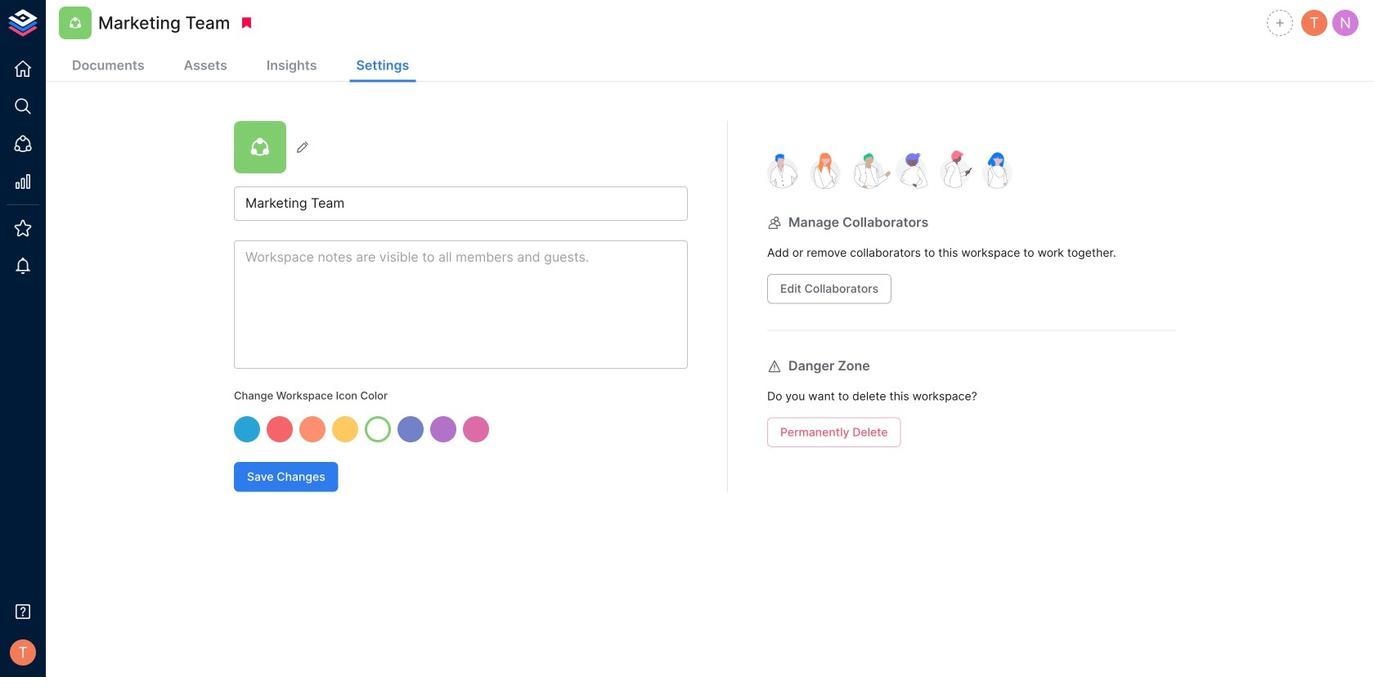 Task type: vqa. For each thing, say whether or not it's contained in the screenshot.
Design to the left
no



Task type: locate. For each thing, give the bounding box(es) containing it.
Workspace notes are visible to all members and guests. text field
[[234, 240, 688, 369]]

Workspace Name text field
[[234, 187, 688, 221]]

remove bookmark image
[[239, 16, 254, 30]]



